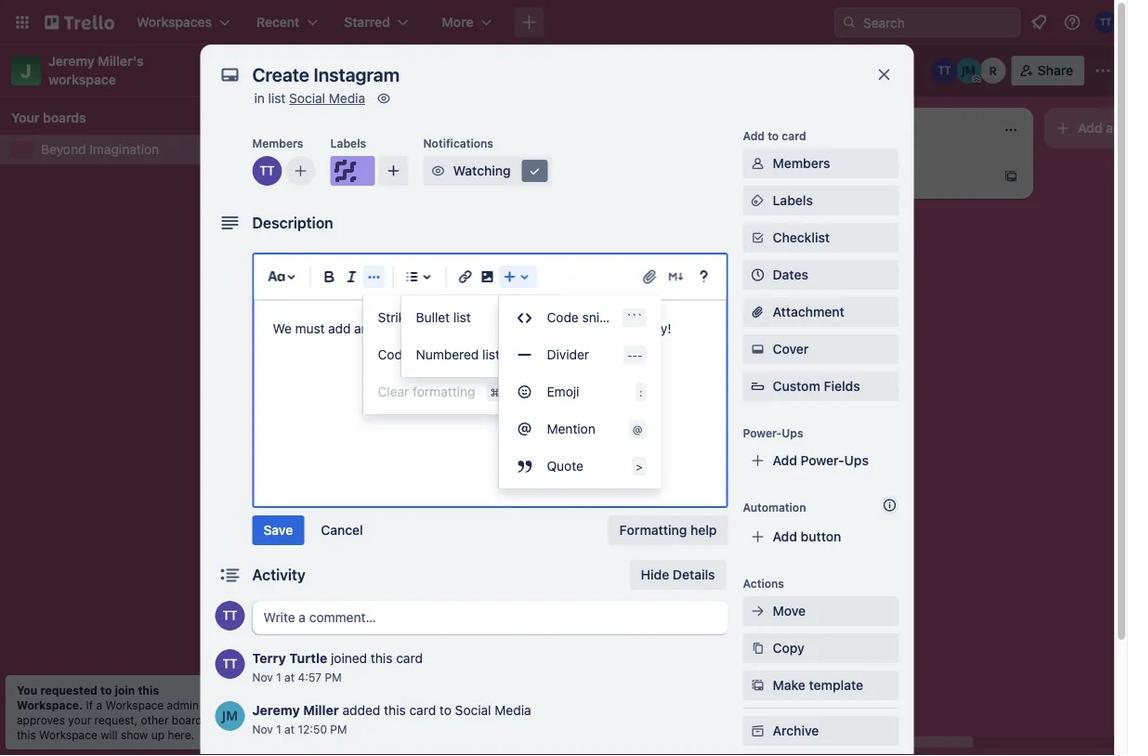 Task type: locate. For each thing, give the bounding box(es) containing it.
0 vertical spatial boards
[[43, 110, 86, 125]]

pm down 'miller'
[[330, 723, 347, 736]]

kickoff
[[271, 239, 313, 255]]

2 horizontal spatial list
[[482, 347, 500, 362]]

sm image inside labels link
[[748, 191, 767, 210]]

add to card
[[743, 129, 806, 142]]

sm image for members
[[748, 154, 767, 173]]

power- down power-ups
[[801, 453, 844, 468]]

Board name text field
[[256, 56, 433, 85]]

1 vertical spatial beyond
[[41, 142, 86, 157]]

color: purple, title: none image
[[330, 156, 375, 186]]

you
[[17, 684, 37, 697]]

terry
[[252, 651, 286, 666]]

sm image inside cover link
[[748, 340, 767, 359]]

bold ⌘b image
[[318, 266, 341, 288]]

1 group from the left
[[363, 299, 522, 411]]

1 vertical spatial workspace
[[39, 728, 97, 741]]

mention
[[547, 421, 595, 437]]

1 at from the top
[[284, 671, 295, 684]]

automation
[[743, 501, 806, 514]]

sm image left checklist at the right of the page
[[748, 229, 767, 247]]

menu
[[498, 299, 661, 485]]

0 horizontal spatial jeremy
[[48, 53, 95, 69]]

ups
[[782, 426, 803, 439], [844, 453, 869, 468]]

-
[[627, 348, 632, 361], [632, 348, 637, 361], [637, 348, 643, 361]]

we must add another social media to increase our youth credibility!
[[273, 321, 671, 336]]

open help dialog image
[[693, 266, 715, 288]]

sm image down notifications
[[429, 162, 447, 180]]

this inside terry turtle joined this card nov 1 at 4:57 pm
[[371, 651, 393, 666]]

miller
[[303, 703, 339, 718]]

1 horizontal spatial list
[[453, 310, 471, 325]]

1 vertical spatial ups
[[844, 453, 869, 468]]

0 vertical spatial add a card button
[[788, 162, 996, 191]]

add down automation
[[773, 529, 797, 544]]

cancel button
[[310, 516, 374, 545]]

power-
[[743, 426, 782, 439], [801, 453, 844, 468]]

list for in
[[268, 91, 286, 106]]

```
[[626, 311, 643, 324]]

⌘\
[[490, 386, 503, 399]]

admin
[[167, 699, 199, 712]]

divider image
[[513, 344, 536, 366]]

0 vertical spatial add a card
[[818, 169, 884, 184]]

2 horizontal spatial terry turtle (terryturtle) image
[[1095, 11, 1117, 33]]

0 vertical spatial beyond imagination
[[266, 60, 424, 80]]

sm image
[[375, 89, 393, 108], [748, 154, 767, 173], [748, 191, 767, 210], [748, 340, 767, 359], [748, 639, 767, 658], [748, 676, 767, 695]]

power- inside 'link'
[[801, 453, 844, 468]]

emoji image
[[513, 381, 536, 403]]

add members to card image
[[293, 162, 308, 180]]

your
[[11, 110, 39, 125]]

1 horizontal spatial social
[[455, 703, 491, 718]]

0 horizontal spatial list
[[268, 91, 286, 106]]

in
[[254, 91, 265, 106], [211, 714, 221, 727]]

0 vertical spatial power-
[[743, 426, 782, 439]]

credibility!
[[609, 321, 671, 336]]

custom
[[773, 379, 820, 394]]

move link
[[743, 597, 899, 626]]

nov inside terry turtle joined this card nov 1 at 4:57 pm
[[252, 671, 273, 684]]

2 nov from the top
[[252, 723, 273, 736]]

1 horizontal spatial imagination
[[330, 60, 424, 80]]

0 vertical spatial jeremy
[[48, 53, 95, 69]]

0 horizontal spatial a
[[96, 699, 102, 712]]

to up members link at the right top
[[768, 129, 779, 142]]

1 left the "12:50"
[[276, 723, 281, 736]]

group containing bullet list
[[401, 299, 564, 374]]

members up color: purple, title: none image at the top left of page
[[252, 137, 303, 150]]

sm image for watching
[[429, 162, 447, 180]]

workspace down the join
[[105, 699, 164, 712]]

this down approves
[[17, 728, 36, 741]]

create from template… image
[[1004, 169, 1018, 184], [740, 214, 754, 229]]

terry turtle (terryturtle) image right the open information menu image
[[1095, 11, 1117, 33]]

0 horizontal spatial beyond
[[41, 142, 86, 157]]

group containing strikethrough
[[363, 299, 522, 411]]

rubyanndersson (rubyanndersson) image
[[980, 58, 1006, 84]]

imagination up social media link
[[330, 60, 424, 80]]

clear
[[378, 384, 409, 400]]

2 group from the left
[[401, 299, 564, 374]]

0 vertical spatial code
[[547, 310, 579, 325]]

group
[[363, 299, 522, 411], [401, 299, 564, 374]]

1 vertical spatial at
[[284, 723, 295, 736]]

1 vertical spatial imagination
[[89, 142, 159, 157]]

requested
[[40, 684, 97, 697]]

sm image inside checklist link
[[748, 229, 767, 247]]

terry turtle (terryturtle) image
[[1095, 11, 1117, 33], [932, 58, 958, 84], [468, 193, 491, 216]]

power- down custom
[[743, 426, 782, 439]]

create from template… image
[[476, 281, 491, 295]]

in right other
[[211, 714, 221, 727]]

1 vertical spatial media
[[495, 703, 531, 718]]

1 horizontal spatial beyond imagination
[[266, 60, 424, 80]]

your boards with 1 items element
[[11, 107, 221, 129]]

to inside you requested to join this workspace.
[[100, 684, 112, 697]]

checklist
[[773, 230, 830, 245]]

more formatting image
[[363, 266, 385, 288]]

0 vertical spatial social
[[289, 91, 325, 106]]

jeremy up workspace
[[48, 53, 95, 69]]

add
[[1078, 120, 1102, 136], [743, 129, 765, 142], [818, 169, 842, 184], [290, 280, 314, 295], [773, 453, 797, 468], [773, 529, 797, 544]]

copy
[[773, 641, 804, 656]]

we
[[273, 321, 292, 336]]

sm image inside archive link
[[748, 722, 767, 741]]

button
[[801, 529, 841, 544]]

if
[[86, 699, 93, 712]]

menu containing code snippet
[[498, 299, 661, 485]]

at left 4:57 on the bottom
[[284, 671, 295, 684]]

this right added
[[384, 703, 406, 718]]

---
[[627, 348, 643, 361]]

beyond imagination
[[266, 60, 424, 80], [41, 142, 159, 157]]

1 vertical spatial pm
[[330, 723, 347, 736]]

add ano
[[1078, 120, 1128, 136]]

1 vertical spatial terry turtle (terryturtle) image
[[932, 58, 958, 84]]

1 horizontal spatial power-
[[801, 453, 844, 468]]

add a card button
[[788, 162, 996, 191], [260, 273, 468, 303]]

pm right 4:57 on the bottom
[[325, 671, 342, 684]]

2 vertical spatial a
[[96, 699, 102, 712]]

link image
[[454, 266, 476, 288]]

1 vertical spatial power-
[[801, 453, 844, 468]]

bullet
[[416, 310, 450, 325]]

bullet list
[[416, 310, 471, 325]]

in left social media link
[[254, 91, 265, 106]]

lists image
[[401, 266, 423, 288]]

0 vertical spatial imagination
[[330, 60, 424, 80]]

0 horizontal spatial ups
[[782, 426, 803, 439]]

watching
[[453, 163, 511, 178]]

youth
[[573, 321, 606, 336]]

boards down admin
[[172, 714, 208, 727]]

0 horizontal spatial create from template… image
[[740, 214, 754, 229]]

workspace down your
[[39, 728, 97, 741]]

in inside if a workspace admin approves your request, other boards in this workspace will show up here.
[[211, 714, 221, 727]]

1 horizontal spatial code
[[547, 310, 579, 325]]

actions
[[743, 577, 784, 590]]

1 horizontal spatial labels
[[773, 193, 813, 208]]

2 horizontal spatial a
[[846, 169, 853, 184]]

to inside jeremy miller added this card to social media nov 1 at 12:50 pm
[[439, 703, 451, 718]]

show
[[121, 728, 148, 741]]

jeremy inside "jeremy miller's workspace"
[[48, 53, 95, 69]]

list left ⌘⇧s
[[453, 310, 471, 325]]

terry turtle (terryturtle) image
[[252, 156, 282, 186], [215, 601, 245, 631], [215, 649, 245, 679]]

0 vertical spatial pm
[[325, 671, 342, 684]]

ano
[[1106, 120, 1128, 136]]

1 vertical spatial code
[[378, 347, 410, 362]]

beyond
[[266, 60, 326, 80], [41, 142, 86, 157]]

0 horizontal spatial workspace
[[39, 728, 97, 741]]

None text field
[[243, 58, 856, 91]]

1 horizontal spatial members
[[773, 156, 830, 171]]

beyond imagination down your boards with 1 items element
[[41, 142, 159, 157]]

0 horizontal spatial social
[[289, 91, 325, 106]]

sm image left filters button
[[813, 56, 839, 82]]

0 vertical spatial labels
[[330, 137, 366, 150]]

sm image for move
[[748, 602, 767, 621]]

1 vertical spatial jeremy
[[252, 703, 300, 718]]

1 horizontal spatial boards
[[172, 714, 208, 727]]

sm image for labels
[[748, 191, 767, 210]]

sm image inside 'copy' link
[[748, 639, 767, 658]]

this inside jeremy miller added this card to social media nov 1 at 12:50 pm
[[384, 703, 406, 718]]

checklist link
[[743, 223, 899, 253]]

terry turtle (terryturtle) image left 'r'
[[932, 58, 958, 84]]

code down another
[[378, 347, 410, 362]]

1 horizontal spatial jeremy
[[252, 703, 300, 718]]

request,
[[94, 714, 138, 727]]

⌘⇧m
[[473, 348, 503, 361]]

1 inside jeremy miller added this card to social media nov 1 at 12:50 pm
[[276, 723, 281, 736]]

add inside button
[[773, 529, 797, 544]]

2 vertical spatial list
[[482, 347, 500, 362]]

jeremy miller's workspace
[[48, 53, 147, 87]]

members down add to card on the top right of page
[[773, 156, 830, 171]]

make template
[[773, 678, 863, 693]]

Write a comment text field
[[252, 601, 728, 635]]

boards inside if a workspace admin approves your request, other boards in this workspace will show up here.
[[172, 714, 208, 727]]

pm inside jeremy miller added this card to social media nov 1 at 12:50 pm
[[330, 723, 347, 736]]

1 vertical spatial nov
[[252, 723, 273, 736]]

imagination down your boards with 1 items element
[[89, 142, 159, 157]]

1 horizontal spatial in
[[254, 91, 265, 106]]

card right "joined"
[[396, 651, 423, 666]]

labels up color: purple, title: none icon
[[330, 137, 366, 150]]

nov right jeremy miller (jeremymiller198) icon
[[252, 723, 273, 736]]

to right added
[[439, 703, 451, 718]]

0 horizontal spatial beyond imagination
[[41, 142, 159, 157]]

list
[[268, 91, 286, 106], [453, 310, 471, 325], [482, 347, 500, 362]]

sm image left archive
[[748, 722, 767, 741]]

nov down terry
[[252, 671, 273, 684]]

menu inside editor toolbar toolbar
[[498, 299, 661, 485]]

⌘⇧7
[[518, 348, 545, 361]]

0 vertical spatial 1
[[276, 671, 281, 684]]

attachment button
[[743, 297, 899, 327]]

4:57
[[298, 671, 322, 684]]

1 vertical spatial labels
[[773, 193, 813, 208]]

0 vertical spatial list
[[268, 91, 286, 106]]

0 vertical spatial members
[[252, 137, 303, 150]]

our
[[550, 321, 569, 336]]

1 vertical spatial list
[[453, 310, 471, 325]]

to up ⌘⇧m
[[481, 321, 493, 336]]

this right the join
[[138, 684, 159, 697]]

sm image inside make template link
[[748, 676, 767, 695]]

hide details
[[641, 567, 715, 583]]

jeremy up "nov 1 at 12:50 pm" link
[[252, 703, 300, 718]]

code inside group
[[378, 347, 410, 362]]

1 horizontal spatial create from template… image
[[1004, 169, 1018, 184]]

terry turtle (terryturtle) image down watching
[[468, 193, 491, 216]]

fields
[[824, 379, 860, 394]]

at inside jeremy miller added this card to social media nov 1 at 12:50 pm
[[284, 723, 295, 736]]

formatting help link
[[608, 516, 728, 545]]

nov 1 at 12:50 pm link
[[252, 723, 347, 736]]

1 vertical spatial 1
[[276, 723, 281, 736]]

0 vertical spatial nov
[[252, 671, 273, 684]]

beyond imagination up social media link
[[266, 60, 424, 80]]

sm image for checklist
[[748, 229, 767, 247]]

at left the "12:50"
[[284, 723, 295, 736]]

ups down fields
[[844, 453, 869, 468]]

details
[[673, 567, 715, 583]]

2 vertical spatial terry turtle (terryturtle) image
[[468, 193, 491, 216]]

0 vertical spatial media
[[329, 91, 365, 106]]

1 vertical spatial social
[[455, 703, 491, 718]]

hide details link
[[630, 560, 726, 590]]

2 1 from the top
[[276, 723, 281, 736]]

a up labels link
[[846, 169, 853, 184]]

this right "joined"
[[371, 651, 393, 666]]

0 horizontal spatial add a card button
[[260, 273, 468, 303]]

at
[[284, 671, 295, 684], [284, 723, 295, 736]]

imagination
[[330, 60, 424, 80], [89, 142, 159, 157]]

card inside terry turtle joined this card nov 1 at 4:57 pm
[[396, 651, 423, 666]]

0 horizontal spatial in
[[211, 714, 221, 727]]

⌘⇧s
[[476, 311, 503, 324]]

1 horizontal spatial a
[[318, 280, 325, 295]]

⌘⇧8
[[517, 311, 545, 324]]

12:50
[[298, 723, 327, 736]]

0 horizontal spatial imagination
[[89, 142, 159, 157]]

code inside menu
[[547, 310, 579, 325]]

italic ⌘i image
[[341, 266, 363, 288]]

card right added
[[409, 703, 436, 718]]

1 vertical spatial add a card button
[[260, 273, 468, 303]]

1 horizontal spatial workspace
[[105, 699, 164, 712]]

>
[[636, 460, 643, 473]]

add a card down kickoff meeting
[[290, 280, 356, 295]]

power-ups
[[743, 426, 803, 439]]

3 - from the left
[[637, 348, 643, 361]]

card up members link at the right top
[[782, 129, 806, 142]]

1 horizontal spatial beyond
[[266, 60, 326, 80]]

workspace
[[48, 72, 116, 87]]

0 horizontal spatial media
[[329, 91, 365, 106]]

sm image down 'actions'
[[748, 602, 767, 621]]

1 vertical spatial boards
[[172, 714, 208, 727]]

a right if
[[96, 699, 102, 712]]

1 vertical spatial add a card
[[290, 280, 356, 295]]

add down power-ups
[[773, 453, 797, 468]]

1 horizontal spatial media
[[495, 703, 531, 718]]

0 horizontal spatial labels
[[330, 137, 366, 150]]

1
[[276, 671, 281, 684], [276, 723, 281, 736]]

image image
[[476, 266, 498, 288]]

labels link
[[743, 186, 899, 216]]

1 inside terry turtle joined this card nov 1 at 4:57 pm
[[276, 671, 281, 684]]

to left the join
[[100, 684, 112, 697]]

sm image
[[813, 56, 839, 82], [429, 162, 447, 180], [525, 162, 544, 180], [748, 229, 767, 247], [748, 602, 767, 621], [748, 722, 767, 741]]

jeremy inside jeremy miller added this card to social media nov 1 at 12:50 pm
[[252, 703, 300, 718]]

sm image for archive
[[748, 722, 767, 741]]

jeremy
[[48, 53, 95, 69], [252, 703, 300, 718]]

beyond down the "your boards" at the top of page
[[41, 142, 86, 157]]

0 vertical spatial at
[[284, 671, 295, 684]]

labels up checklist at the right of the page
[[773, 193, 813, 208]]

sm image for copy
[[748, 639, 767, 658]]

1 horizontal spatial ups
[[844, 453, 869, 468]]

in list social media
[[254, 91, 365, 106]]

beyond up "in list social media"
[[266, 60, 326, 80]]

boards right your
[[43, 110, 86, 125]]

1 1 from the top
[[276, 671, 281, 684]]

a left italic ⌘i image
[[318, 280, 325, 295]]

beyond imagination inside text field
[[266, 60, 424, 80]]

jeremy for jeremy miller's workspace
[[48, 53, 95, 69]]

list left social media link
[[268, 91, 286, 106]]

1 vertical spatial beyond imagination
[[41, 142, 159, 157]]

2 at from the top
[[284, 723, 295, 736]]

ups up add power-ups
[[782, 426, 803, 439]]

card left more formatting icon
[[329, 280, 356, 295]]

view markdown image
[[667, 268, 685, 286]]

list down we must add another social media to increase our youth credibility! text field
[[482, 347, 500, 362]]

sm image inside move link
[[748, 602, 767, 621]]

0 vertical spatial beyond
[[266, 60, 326, 80]]

pm
[[325, 671, 342, 684], [330, 723, 347, 736]]

code for code
[[378, 347, 410, 362]]

1 vertical spatial members
[[773, 156, 830, 171]]

social
[[403, 321, 438, 336]]

0 vertical spatial in
[[254, 91, 265, 106]]

add left "ano"
[[1078, 120, 1102, 136]]

:
[[639, 386, 643, 399]]

list for bullet
[[453, 310, 471, 325]]

social inside jeremy miller added this card to social media nov 1 at 12:50 pm
[[455, 703, 491, 718]]

jeremy miller (jeremymiller198) image
[[215, 702, 245, 731]]

0 horizontal spatial boards
[[43, 110, 86, 125]]

imagination inside text field
[[330, 60, 424, 80]]

1 vertical spatial in
[[211, 714, 221, 727]]

sm image inside members link
[[748, 154, 767, 173]]

dates button
[[743, 260, 899, 290]]

1 down terry
[[276, 671, 281, 684]]

0 horizontal spatial members
[[252, 137, 303, 150]]

sm image left thoughts
[[525, 162, 544, 180]]

add a card up labels link
[[818, 169, 884, 184]]

jeremy miller (jeremymiller198) image
[[956, 58, 982, 84]]

code right ⌘⇧8
[[547, 310, 579, 325]]

0 horizontal spatial code
[[378, 347, 410, 362]]

1 nov from the top
[[252, 671, 273, 684]]

2 - from the left
[[632, 348, 637, 361]]



Task type: describe. For each thing, give the bounding box(es) containing it.
another
[[354, 321, 400, 336]]

archive
[[773, 723, 819, 739]]

thoughts
[[554, 161, 605, 174]]

code snippet image
[[513, 307, 536, 329]]

1 horizontal spatial add a card button
[[788, 162, 996, 191]]

0 vertical spatial terry turtle (terryturtle) image
[[252, 156, 282, 186]]

if a workspace admin approves your request, other boards in this workspace will show up here.
[[17, 699, 221, 741]]

cancel
[[321, 523, 363, 538]]

kickoff meeting
[[271, 239, 365, 255]]

0 vertical spatial a
[[846, 169, 853, 184]]

copy link
[[743, 634, 899, 663]]

must
[[295, 321, 325, 336]]

0 vertical spatial create from template… image
[[1004, 169, 1018, 184]]

add button button
[[743, 522, 899, 552]]

create instagram
[[271, 172, 375, 188]]

make
[[773, 678, 805, 693]]

turtle
[[289, 651, 327, 666]]

add power-ups
[[773, 453, 869, 468]]

thinking link
[[535, 171, 751, 190]]

instagram
[[315, 172, 375, 188]]

social media link
[[289, 91, 365, 106]]

here.
[[168, 728, 194, 741]]

add inside button
[[1078, 120, 1102, 136]]

0 horizontal spatial power-
[[743, 426, 782, 439]]

add right text styles icon
[[290, 280, 314, 295]]

primary element
[[0, 0, 1128, 45]]

1 horizontal spatial add a card
[[818, 169, 884, 184]]

nov 1 at 4:57 pm link
[[252, 671, 342, 684]]

media
[[441, 321, 477, 336]]

increase
[[496, 321, 546, 336]]

ups inside 'link'
[[844, 453, 869, 468]]

terry turtle joined this card nov 1 at 4:57 pm
[[252, 651, 423, 684]]

to inside text field
[[481, 321, 493, 336]]

cover
[[773, 341, 809, 357]]

editor toolbar toolbar
[[262, 262, 719, 489]]

beyond imagination link
[[41, 140, 230, 159]]

create instagram link
[[271, 171, 487, 190]]

other
[[141, 714, 169, 727]]

0 vertical spatial workspace
[[105, 699, 164, 712]]

0 horizontal spatial terry turtle (terryturtle) image
[[468, 193, 491, 216]]

formatting
[[413, 384, 475, 400]]

0 horizontal spatial add a card
[[290, 280, 356, 295]]

card inside jeremy miller added this card to social media nov 1 at 12:50 pm
[[409, 703, 436, 718]]

add
[[328, 321, 351, 336]]

1 - from the left
[[627, 348, 632, 361]]

divider
[[547, 347, 589, 362]]

attach and insert link image
[[641, 268, 659, 286]]

1 horizontal spatial terry turtle (terryturtle) image
[[932, 58, 958, 84]]

joined
[[331, 651, 367, 666]]

add inside 'link'
[[773, 453, 797, 468]]

code for code snippet ```
[[547, 310, 579, 325]]

this inside you requested to join this workspace.
[[138, 684, 159, 697]]

sm image for make template
[[748, 676, 767, 695]]

emoji
[[547, 384, 579, 400]]

text styles image
[[265, 266, 288, 288]]

create
[[271, 172, 311, 188]]

join
[[115, 684, 135, 697]]

watching button
[[423, 156, 551, 186]]

1 vertical spatial terry turtle (terryturtle) image
[[215, 601, 245, 631]]

jeremy for jeremy miller added this card to social media nov 1 at 12:50 pm
[[252, 703, 300, 718]]

back to home image
[[45, 7, 114, 37]]

custom fields button
[[743, 377, 899, 396]]

jeremy miller added this card to social media nov 1 at 12:50 pm
[[252, 703, 531, 736]]

beyond inside text field
[[266, 60, 326, 80]]

save
[[263, 523, 293, 538]]

help
[[690, 523, 717, 538]]

color: purple, title: none image
[[271, 160, 308, 167]]

add power-ups link
[[743, 446, 899, 476]]

@
[[633, 423, 643, 436]]

at inside terry turtle joined this card nov 1 at 4:57 pm
[[284, 671, 295, 684]]

clear formatting
[[378, 384, 475, 400]]

save button
[[252, 516, 304, 545]]

share button
[[1012, 56, 1084, 85]]

add button
[[773, 529, 841, 544]]

workspace.
[[17, 699, 83, 712]]

1 vertical spatial a
[[318, 280, 325, 295]]

your
[[68, 714, 91, 727]]

filters
[[874, 63, 912, 78]]

create board or workspace image
[[520, 13, 538, 32]]

up
[[151, 728, 165, 741]]

share
[[1038, 63, 1073, 78]]

add up members link at the right top
[[743, 129, 765, 142]]

nov inside jeremy miller added this card to social media nov 1 at 12:50 pm
[[252, 723, 273, 736]]

make template link
[[743, 671, 899, 701]]

numbered list
[[416, 347, 500, 362]]

list for numbered
[[482, 347, 500, 362]]

color: bold red, title: "thoughts" element
[[535, 160, 605, 174]]

0 notifications image
[[1028, 11, 1050, 33]]

2 vertical spatial terry turtle (terryturtle) image
[[215, 649, 245, 679]]

notifications
[[423, 137, 493, 150]]

thinking
[[535, 172, 587, 188]]

quote
[[547, 459, 583, 474]]

code snippet ```
[[547, 310, 643, 325]]

you requested to join this workspace.
[[17, 684, 159, 712]]

cover link
[[743, 335, 899, 364]]

quote image
[[513, 455, 536, 478]]

search image
[[842, 15, 857, 30]]

open information menu image
[[1063, 13, 1082, 32]]

members link
[[743, 149, 899, 178]]

this inside if a workspace admin approves your request, other boards in this workspace will show up here.
[[17, 728, 36, 741]]

0 vertical spatial terry turtle (terryturtle) image
[[1095, 11, 1117, 33]]

add ano button
[[1044, 108, 1128, 149]]

kickoff meeting link
[[271, 238, 487, 256]]

a inside if a workspace admin approves your request, other boards in this workspace will show up here.
[[96, 699, 102, 712]]

Search field
[[857, 8, 1019, 36]]

Main content area, start typing to enter text. text field
[[273, 318, 708, 340]]

r
[[989, 64, 997, 77]]

your boards
[[11, 110, 86, 125]]

filters button
[[846, 56, 918, 85]]

approves
[[17, 714, 65, 727]]

pm inside terry turtle joined this card nov 1 at 4:57 pm
[[325, 671, 342, 684]]

attachment
[[773, 304, 844, 320]]

show menu image
[[1094, 61, 1112, 80]]

activity
[[252, 566, 306, 584]]

add up labels link
[[818, 169, 842, 184]]

media inside jeremy miller added this card to social media nov 1 at 12:50 pm
[[495, 703, 531, 718]]

card up labels link
[[856, 169, 884, 184]]

move
[[773, 603, 806, 619]]

0 vertical spatial ups
[[782, 426, 803, 439]]

template
[[809, 678, 863, 693]]

strikethrough
[[378, 310, 459, 325]]

numbered
[[416, 347, 479, 362]]

formatting
[[619, 523, 687, 538]]

description
[[252, 214, 333, 232]]

sm image for cover
[[748, 340, 767, 359]]

hide
[[641, 567, 669, 583]]

mention image
[[513, 418, 536, 440]]

1 vertical spatial create from template… image
[[740, 214, 754, 229]]



Task type: vqa. For each thing, say whether or not it's contained in the screenshot.


